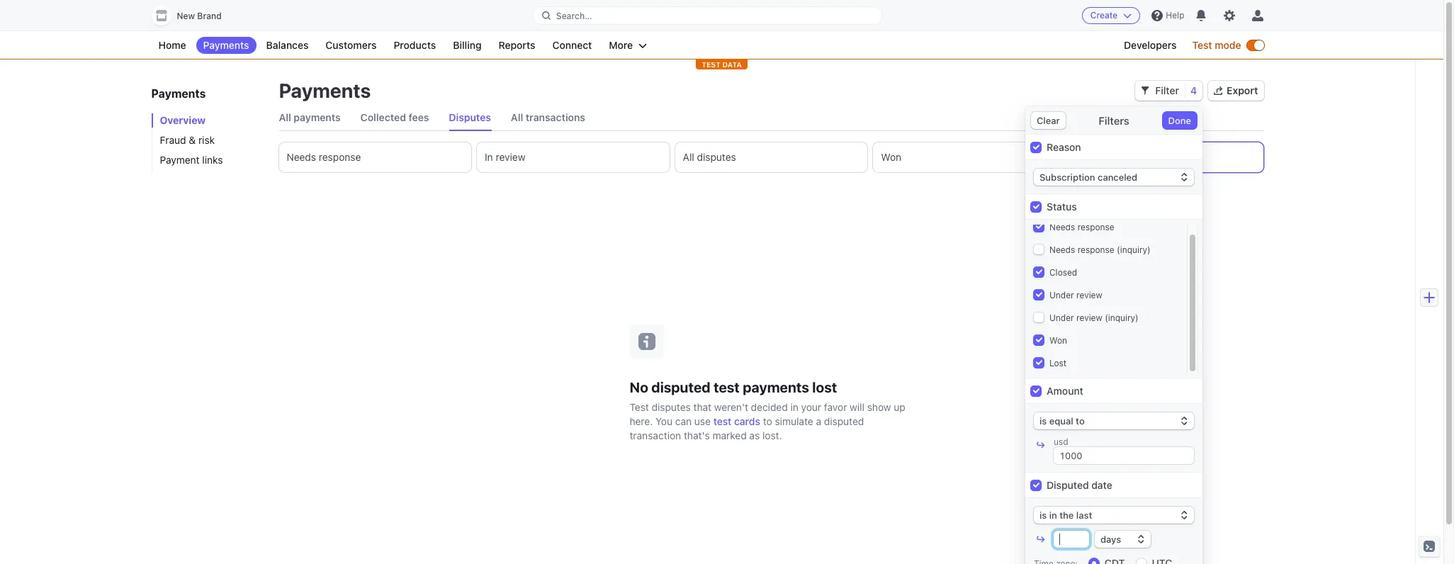 Task type: describe. For each thing, give the bounding box(es) containing it.
all disputes
[[683, 151, 736, 163]]

can
[[675, 415, 692, 427]]

links
[[202, 154, 223, 166]]

brand
[[197, 11, 222, 21]]

1 test from the top
[[714, 379, 740, 395]]

payment links link
[[151, 153, 265, 167]]

search…
[[556, 10, 592, 21]]

overview link
[[151, 113, 265, 128]]

lost button
[[1072, 142, 1264, 172]]

payments link
[[196, 37, 256, 54]]

that's
[[684, 429, 710, 441]]

(inquiry) for needs response (inquiry)
[[1117, 245, 1151, 255]]

your
[[801, 401, 822, 413]]

won button
[[873, 142, 1066, 172]]

needs inside 'button'
[[287, 151, 316, 163]]

disputes link
[[449, 105, 491, 130]]

in review
[[485, 151, 526, 163]]

up
[[894, 401, 906, 413]]

billing
[[453, 39, 482, 51]]

closed
[[1050, 267, 1078, 278]]

all transactions link
[[511, 105, 585, 130]]

lost inside "button"
[[1079, 151, 1101, 163]]

that
[[694, 401, 712, 413]]

reports
[[499, 39, 535, 51]]

1 horizontal spatial won
[[1050, 335, 1068, 346]]

disputed date
[[1047, 479, 1113, 491]]

0 vertical spatial disputed
[[652, 379, 711, 395]]

in
[[485, 151, 493, 163]]

collected fees
[[361, 111, 429, 123]]

all transactions
[[511, 111, 585, 123]]

payment
[[160, 154, 200, 166]]

all for all payments
[[279, 111, 291, 123]]

(inquiry) for under review (inquiry)
[[1105, 313, 1139, 323]]

done
[[1169, 115, 1192, 126]]

needs response button
[[279, 142, 471, 172]]

to
[[763, 415, 772, 427]]

1 horizontal spatial needs response
[[1050, 222, 1115, 232]]

show
[[867, 401, 891, 413]]

status
[[1047, 201, 1077, 213]]

all disputes button
[[675, 142, 868, 172]]

help button
[[1146, 4, 1190, 27]]

4
[[1191, 84, 1197, 96]]

date
[[1092, 479, 1113, 491]]

here.
[[630, 415, 653, 427]]

all payments link
[[279, 105, 341, 130]]

disputed inside to simulate a disputed transaction that's marked as lost.
[[824, 415, 864, 427]]

clear button
[[1031, 112, 1066, 129]]

weren't
[[714, 401, 748, 413]]

decided
[[751, 401, 788, 413]]

test for test disputes that weren't decided in your favor will show up here. you can use
[[630, 401, 649, 413]]

1 vertical spatial needs
[[1050, 222, 1075, 232]]

as
[[750, 429, 760, 441]]

products
[[394, 39, 436, 51]]

fraud & risk
[[160, 134, 215, 146]]

transactions
[[526, 111, 585, 123]]

export button
[[1209, 81, 1264, 101]]

fraud & risk link
[[151, 133, 265, 147]]

Search… search field
[[534, 7, 882, 24]]

0 horizontal spatial lost
[[1050, 358, 1067, 369]]

disputes
[[449, 111, 491, 123]]

fraud
[[160, 134, 186, 146]]

done button
[[1163, 112, 1197, 129]]

review for under review
[[1077, 290, 1103, 301]]

customers
[[326, 39, 377, 51]]

help
[[1166, 10, 1185, 21]]

2 vertical spatial response
[[1078, 245, 1115, 255]]

create
[[1091, 10, 1118, 21]]

clear
[[1037, 115, 1060, 126]]

in review button
[[477, 142, 670, 172]]

transaction
[[630, 429, 681, 441]]

you
[[656, 415, 673, 427]]

payments down brand
[[203, 39, 249, 51]]

under review
[[1050, 290, 1103, 301]]

products link
[[387, 37, 443, 54]]

home link
[[151, 37, 193, 54]]

payment links
[[160, 154, 223, 166]]

overview
[[160, 114, 206, 126]]

payments inside tab list
[[294, 111, 341, 123]]

favor
[[824, 401, 847, 413]]

all for all transactions
[[511, 111, 523, 123]]

0 number field
[[1054, 447, 1194, 464]]



Task type: locate. For each thing, give the bounding box(es) containing it.
under down the 'under review' on the right
[[1050, 313, 1074, 323]]

tab list containing needs response
[[279, 142, 1264, 172]]

more
[[609, 39, 633, 51]]

0 vertical spatial test
[[714, 379, 740, 395]]

0 vertical spatial review
[[496, 151, 526, 163]]

lost.
[[763, 429, 782, 441]]

0 horizontal spatial needs response
[[287, 151, 361, 163]]

won inside 'button'
[[881, 151, 902, 163]]

under review (inquiry)
[[1050, 313, 1139, 323]]

disputes
[[697, 151, 736, 163], [652, 401, 691, 413]]

1 vertical spatial response
[[1078, 222, 1115, 232]]

export
[[1227, 84, 1258, 96]]

2 vertical spatial review
[[1077, 313, 1103, 323]]

new
[[177, 11, 195, 21]]

lost up the amount on the right bottom
[[1050, 358, 1067, 369]]

None number field
[[1054, 531, 1089, 548]]

lost
[[812, 379, 837, 395]]

use
[[695, 415, 711, 427]]

0 vertical spatial response
[[319, 151, 361, 163]]

balances link
[[259, 37, 316, 54]]

disputes for all
[[697, 151, 736, 163]]

amount
[[1047, 385, 1084, 397]]

payments up overview
[[151, 87, 206, 100]]

payments
[[203, 39, 249, 51], [279, 79, 371, 102], [151, 87, 206, 100]]

0 vertical spatial payments
[[294, 111, 341, 123]]

0 horizontal spatial test
[[630, 401, 649, 413]]

test
[[702, 60, 721, 69]]

0 vertical spatial needs response
[[287, 151, 361, 163]]

a
[[816, 415, 822, 427]]

0 horizontal spatial disputes
[[652, 401, 691, 413]]

will
[[850, 401, 865, 413]]

2 tab list from the top
[[279, 142, 1264, 172]]

disputes for test
[[652, 401, 691, 413]]

response up needs response (inquiry)
[[1078, 222, 1115, 232]]

review
[[496, 151, 526, 163], [1077, 290, 1103, 301], [1077, 313, 1103, 323]]

balances
[[266, 39, 309, 51]]

2 test from the top
[[714, 415, 732, 427]]

0 horizontal spatial all
[[279, 111, 291, 123]]

1 vertical spatial needs response
[[1050, 222, 1115, 232]]

disputes inside 'all disputes' button
[[697, 151, 736, 163]]

review down the 'under review' on the right
[[1077, 313, 1103, 323]]

2 under from the top
[[1050, 313, 1074, 323]]

collected
[[361, 111, 406, 123]]

1 tab list from the top
[[279, 105, 1264, 131]]

no
[[630, 379, 648, 395]]

0 vertical spatial tab list
[[279, 105, 1264, 131]]

all for all disputes
[[683, 151, 694, 163]]

0 vertical spatial (inquiry)
[[1117, 245, 1151, 255]]

review up under review (inquiry)
[[1077, 290, 1103, 301]]

developers link
[[1117, 37, 1184, 54]]

1 vertical spatial payments
[[743, 379, 809, 395]]

2 vertical spatial needs
[[1050, 245, 1075, 255]]

under down the closed
[[1050, 290, 1074, 301]]

1 vertical spatial tab list
[[279, 142, 1264, 172]]

1 under from the top
[[1050, 290, 1074, 301]]

1 horizontal spatial test
[[1193, 39, 1212, 51]]

to simulate a disputed transaction that's marked as lost.
[[630, 415, 864, 441]]

no disputed test payments lost
[[630, 379, 837, 395]]

review right "in"
[[496, 151, 526, 163]]

Search… text field
[[534, 7, 882, 24]]

test
[[1193, 39, 1212, 51], [630, 401, 649, 413]]

0 vertical spatial lost
[[1079, 151, 1101, 163]]

1 vertical spatial test
[[714, 415, 732, 427]]

billing link
[[446, 37, 489, 54]]

mode
[[1215, 39, 1241, 51]]

lost down filters
[[1079, 151, 1101, 163]]

needs response inside 'button'
[[287, 151, 361, 163]]

simulate
[[775, 415, 813, 427]]

0 vertical spatial test
[[1193, 39, 1212, 51]]

0 horizontal spatial disputed
[[652, 379, 711, 395]]

1 vertical spatial review
[[1077, 290, 1103, 301]]

review inside button
[[496, 151, 526, 163]]

payments
[[294, 111, 341, 123], [743, 379, 809, 395]]

response down all payments link
[[319, 151, 361, 163]]

review for in review
[[496, 151, 526, 163]]

all payments
[[279, 111, 341, 123]]

0 horizontal spatial payments
[[294, 111, 341, 123]]

&
[[189, 134, 196, 146]]

needs up the closed
[[1050, 245, 1075, 255]]

data
[[723, 60, 742, 69]]

more button
[[602, 37, 654, 54]]

test inside test disputes that weren't decided in your favor will show up here. you can use
[[630, 401, 649, 413]]

1 horizontal spatial lost
[[1079, 151, 1101, 163]]

needs response down all payments link
[[287, 151, 361, 163]]

0 vertical spatial won
[[881, 151, 902, 163]]

developers
[[1124, 39, 1177, 51]]

test cards link
[[714, 414, 761, 428]]

reason
[[1047, 141, 1081, 153]]

new brand button
[[151, 6, 236, 26]]

test mode
[[1193, 39, 1241, 51]]

filter
[[1156, 84, 1179, 96]]

test cards
[[714, 415, 761, 427]]

needs response down status
[[1050, 222, 1115, 232]]

new brand
[[177, 11, 222, 21]]

payments up decided
[[743, 379, 809, 395]]

1 horizontal spatial disputes
[[697, 151, 736, 163]]

connect link
[[545, 37, 599, 54]]

all
[[279, 111, 291, 123], [511, 111, 523, 123], [683, 151, 694, 163]]

under
[[1050, 290, 1074, 301], [1050, 313, 1074, 323]]

disputed down favor
[[824, 415, 864, 427]]

1 horizontal spatial disputed
[[824, 415, 864, 427]]

home
[[158, 39, 186, 51]]

reports link
[[492, 37, 543, 54]]

response inside 'button'
[[319, 151, 361, 163]]

tab list
[[279, 105, 1264, 131], [279, 142, 1264, 172]]

payments left collected
[[294, 111, 341, 123]]

(inquiry)
[[1117, 245, 1151, 255], [1105, 313, 1139, 323]]

all inside button
[[683, 151, 694, 163]]

1 horizontal spatial all
[[511, 111, 523, 123]]

fees
[[409, 111, 429, 123]]

customers link
[[319, 37, 384, 54]]

1 vertical spatial disputed
[[824, 415, 864, 427]]

create button
[[1082, 7, 1141, 24]]

needs down status
[[1050, 222, 1075, 232]]

response up the 'under review' on the right
[[1078, 245, 1115, 255]]

1 vertical spatial (inquiry)
[[1105, 313, 1139, 323]]

test data
[[702, 60, 742, 69]]

disputed
[[1047, 479, 1089, 491]]

1 vertical spatial under
[[1050, 313, 1074, 323]]

0 vertical spatial under
[[1050, 290, 1074, 301]]

1 vertical spatial won
[[1050, 335, 1068, 346]]

0 vertical spatial needs
[[287, 151, 316, 163]]

under for under review (inquiry)
[[1050, 313, 1074, 323]]

needs response
[[287, 151, 361, 163], [1050, 222, 1115, 232]]

test
[[714, 379, 740, 395], [714, 415, 732, 427]]

cards
[[734, 415, 761, 427]]

response
[[319, 151, 361, 163], [1078, 222, 1115, 232], [1078, 245, 1115, 255]]

svg image
[[1141, 87, 1150, 95]]

tab list containing all payments
[[279, 105, 1264, 131]]

test up here.
[[630, 401, 649, 413]]

test up marked
[[714, 415, 732, 427]]

0 vertical spatial disputes
[[697, 151, 736, 163]]

test disputes that weren't decided in your favor will show up here. you can use
[[630, 401, 906, 427]]

needs response (inquiry)
[[1050, 245, 1151, 255]]

needs down all payments link
[[287, 151, 316, 163]]

filters
[[1099, 114, 1130, 127]]

review for under review (inquiry)
[[1077, 313, 1103, 323]]

disputed up that
[[652, 379, 711, 395]]

test left mode
[[1193, 39, 1212, 51]]

1 vertical spatial disputes
[[652, 401, 691, 413]]

1 horizontal spatial payments
[[743, 379, 809, 395]]

test up the weren't
[[714, 379, 740, 395]]

test for test mode
[[1193, 39, 1212, 51]]

under for under review
[[1050, 290, 1074, 301]]

connect
[[552, 39, 592, 51]]

1 vertical spatial lost
[[1050, 358, 1067, 369]]

collected fees link
[[361, 105, 429, 130]]

risk
[[198, 134, 215, 146]]

payments up the all payments
[[279, 79, 371, 102]]

in
[[791, 401, 799, 413]]

disputes inside test disputes that weren't decided in your favor will show up here. you can use
[[652, 401, 691, 413]]

1 vertical spatial test
[[630, 401, 649, 413]]

0 horizontal spatial won
[[881, 151, 902, 163]]

2 horizontal spatial all
[[683, 151, 694, 163]]



Task type: vqa. For each thing, say whether or not it's contained in the screenshot.
left /
no



